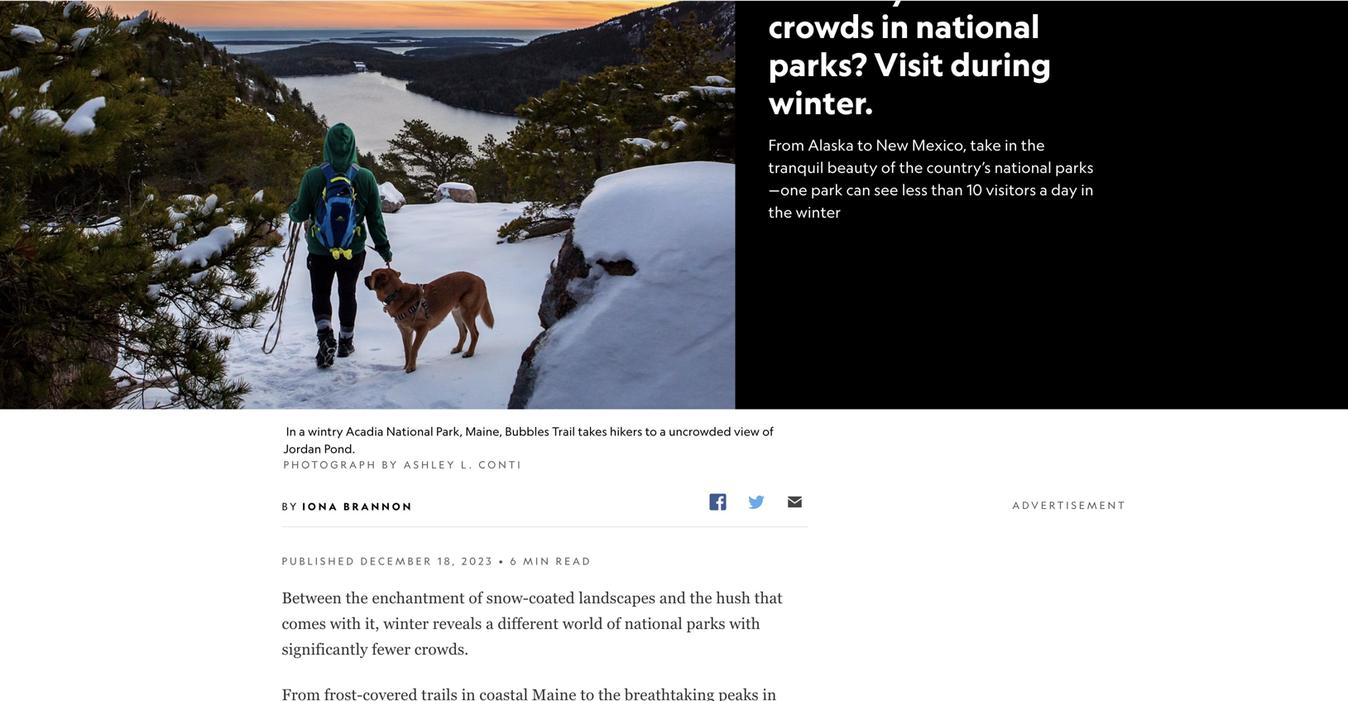 Task type: describe. For each thing, give the bounding box(es) containing it.
different
[[498, 615, 559, 632]]

bubbles
[[505, 424, 550, 438]]

from
[[769, 136, 805, 154]]

how
[[769, 0, 838, 8]]

in for national
[[881, 6, 909, 46]]

by
[[282, 500, 299, 512]]

fewer
[[372, 640, 411, 658]]

iona
[[302, 500, 339, 513]]

the inside how do you avoid the crowds in national parks? visit during winter.
[[1045, 0, 1096, 8]]

—one
[[769, 180, 808, 199]]

the up the it, at bottom
[[346, 589, 368, 607]]

avoid
[[954, 0, 1038, 8]]

advertisement region
[[946, 520, 1194, 701]]

ashley
[[404, 459, 456, 471]]

brannon
[[344, 500, 413, 513]]

park
[[811, 180, 843, 199]]

a right hikers
[[660, 424, 666, 438]]

in
[[286, 424, 296, 438]]

by
[[382, 459, 399, 471]]

and
[[660, 589, 686, 607]]

during
[[951, 44, 1052, 84]]

2 with from the left
[[730, 615, 761, 632]]

the down —one
[[769, 203, 793, 221]]

enchantment
[[372, 589, 465, 607]]

winter inside from alaska to new mexico, take in the tranquil beauty of the country's national parks —one park can see less than 10 visitors a day in the winter
[[796, 203, 841, 221]]

tranquil
[[769, 158, 824, 176]]

to inside the in a wintry acadia national park, maine, bubbles trail takes hikers to a uncrowded view of jordan pond. photograph by ashley l. conti
[[645, 424, 657, 438]]

wintry
[[308, 424, 343, 438]]

a inside from alaska to new mexico, take in the tranquil beauty of the country's national parks —one park can see less than 10 visitors a day in the winter
[[1040, 180, 1048, 199]]

parks inside from alaska to new mexico, take in the tranquil beauty of the country's national parks —one park can see less than 10 visitors a day in the winter
[[1056, 158, 1094, 176]]

national inside from alaska to new mexico, take in the tranquil beauty of the country's national parks —one park can see less than 10 visitors a day in the winter
[[995, 158, 1052, 176]]

national inside 'between the enchantment of snow-coated landscapes and the hush that comes with it, winter reveals a different world of national parks with significantly fewer crowds.'
[[625, 615, 683, 632]]

2 horizontal spatial in
[[1081, 180, 1094, 199]]

it,
[[365, 615, 380, 632]]

parks?
[[769, 44, 868, 84]]

published december 18, 2023 • 6 min read
[[282, 555, 592, 567]]

a person walks their dog along a snow-covered bubbles trail on north bubble with jordan pond in the background in acadia national park. image
[[0, 0, 736, 409]]

view
[[734, 424, 760, 438]]

see
[[874, 180, 899, 199]]

conti
[[479, 459, 523, 471]]

national
[[386, 424, 434, 438]]

2023
[[462, 555, 494, 567]]

photograph
[[284, 459, 377, 471]]

in a wintry acadia national park, maine, bubbles trail takes hikers to a uncrowded view of jordan pond. photograph by ashley l. conti
[[284, 424, 774, 471]]

the right and
[[690, 589, 713, 607]]

significantly
[[282, 640, 368, 658]]

crowds.
[[415, 640, 469, 658]]

national inside how do you avoid the crowds in national parks? visit during winter.
[[916, 6, 1040, 46]]

coated
[[529, 589, 575, 607]]

1 with from the left
[[330, 615, 361, 632]]

from alaska to new mexico, take in the tranquil beauty of the country's national parks —one park can see less than 10 visitors a day in the winter
[[769, 136, 1094, 221]]

maine,
[[466, 424, 503, 438]]

park,
[[436, 424, 463, 438]]

landscapes
[[579, 589, 656, 607]]



Task type: vqa. For each thing, say whether or not it's contained in the screenshot.
Photograph courtesy International Space Station/Reuters element
no



Task type: locate. For each thing, give the bounding box(es) containing it.
1 vertical spatial parks
[[687, 615, 726, 632]]

parks up day
[[1056, 158, 1094, 176]]

1 horizontal spatial with
[[730, 615, 761, 632]]

between
[[282, 589, 342, 607]]

photograph by ashley l. conti element
[[284, 457, 810, 472]]

1 horizontal spatial in
[[1005, 136, 1018, 154]]

1 vertical spatial national
[[995, 158, 1052, 176]]

of right view
[[763, 424, 774, 438]]

in right the take
[[1005, 136, 1018, 154]]

comes
[[282, 615, 326, 632]]

the up less
[[900, 158, 924, 176]]

10
[[967, 180, 983, 199]]

to
[[858, 136, 873, 154], [645, 424, 657, 438]]

to right hikers
[[645, 424, 657, 438]]

a inside 'between the enchantment of snow-coated landscapes and the hush that comes with it, winter reveals a different world of national parks with significantly fewer crowds.'
[[486, 615, 494, 632]]

by iona brannon element
[[282, 498, 705, 514]]

trail
[[552, 424, 575, 438]]

visit
[[874, 44, 944, 84]]

l.
[[461, 459, 474, 471]]

in right the crowds
[[881, 6, 909, 46]]

new
[[876, 136, 909, 154]]

take
[[971, 136, 1002, 154]]

hikers
[[610, 424, 643, 438]]

winter.
[[769, 82, 874, 122]]

1 vertical spatial to
[[645, 424, 657, 438]]

of inside the in a wintry acadia national park, maine, bubbles trail takes hikers to a uncrowded view of jordan pond. photograph by ashley l. conti
[[763, 424, 774, 438]]

0 vertical spatial winter
[[796, 203, 841, 221]]

alaska
[[808, 136, 854, 154]]

of
[[881, 158, 896, 176], [763, 424, 774, 438], [469, 589, 483, 607], [607, 615, 621, 632]]

1 horizontal spatial parks
[[1056, 158, 1094, 176]]

2 vertical spatial in
[[1081, 180, 1094, 199]]

visitors
[[986, 180, 1037, 199]]

0 vertical spatial parks
[[1056, 158, 1094, 176]]

read
[[556, 555, 592, 567]]

of up reveals
[[469, 589, 483, 607]]

0 horizontal spatial parks
[[687, 615, 726, 632]]

by iona brannon
[[282, 500, 413, 513]]

less
[[902, 180, 928, 199]]

1 horizontal spatial to
[[858, 136, 873, 154]]

0 vertical spatial national
[[916, 6, 1040, 46]]

that
[[755, 589, 783, 607]]

you
[[891, 0, 948, 8]]

beauty
[[828, 158, 878, 176]]

parks inside 'between the enchantment of snow-coated landscapes and the hush that comes with it, winter reveals a different world of national parks with significantly fewer crowds.'
[[687, 615, 726, 632]]

world
[[563, 615, 603, 632]]

national
[[916, 6, 1040, 46], [995, 158, 1052, 176], [625, 615, 683, 632]]

0 horizontal spatial winter
[[383, 615, 429, 632]]

parks down hush
[[687, 615, 726, 632]]

in for the
[[1005, 136, 1018, 154]]

min
[[523, 555, 551, 567]]

in right day
[[1081, 180, 1094, 199]]

uncrowded
[[669, 424, 732, 438]]

parks
[[1056, 158, 1094, 176], [687, 615, 726, 632]]

with left the it, at bottom
[[330, 615, 361, 632]]

winter down enchantment at the left of the page
[[383, 615, 429, 632]]

0 horizontal spatial with
[[330, 615, 361, 632]]

2 vertical spatial national
[[625, 615, 683, 632]]

of down landscapes
[[607, 615, 621, 632]]

day
[[1052, 180, 1078, 199]]

reveals
[[433, 615, 482, 632]]

acadia
[[346, 424, 384, 438]]

the
[[1045, 0, 1096, 8], [1021, 136, 1045, 154], [900, 158, 924, 176], [769, 203, 793, 221], [346, 589, 368, 607], [690, 589, 713, 607]]

the right avoid
[[1045, 0, 1096, 8]]

winter inside 'between the enchantment of snow-coated landscapes and the hush that comes with it, winter reveals a different world of national parks with significantly fewer crowds.'
[[383, 615, 429, 632]]

6
[[510, 555, 519, 567]]

0 vertical spatial in
[[881, 6, 909, 46]]

country's
[[927, 158, 991, 176]]

how do you avoid the crowds in national parks? visit during winter.
[[769, 0, 1096, 122]]

0 horizontal spatial to
[[645, 424, 657, 438]]

the right the take
[[1021, 136, 1045, 154]]

do
[[844, 0, 885, 8]]

of inside from alaska to new mexico, take in the tranquil beauty of the country's national parks —one park can see less than 10 visitors a day in the winter
[[881, 158, 896, 176]]

18,
[[438, 555, 457, 567]]

mexico,
[[912, 136, 967, 154]]

to inside from alaska to new mexico, take in the tranquil beauty of the country's national parks —one park can see less than 10 visitors a day in the winter
[[858, 136, 873, 154]]

0 horizontal spatial in
[[881, 6, 909, 46]]

in inside how do you avoid the crowds in national parks? visit during winter.
[[881, 6, 909, 46]]

december
[[361, 555, 433, 567]]

1 horizontal spatial winter
[[796, 203, 841, 221]]

in
[[881, 6, 909, 46], [1005, 136, 1018, 154], [1081, 180, 1094, 199]]

of up see
[[881, 158, 896, 176]]

a down snow- on the left of the page
[[486, 615, 494, 632]]

1 vertical spatial winter
[[383, 615, 429, 632]]

hush
[[716, 589, 751, 607]]

snow-
[[487, 589, 529, 607]]

a left day
[[1040, 180, 1048, 199]]

0 vertical spatial to
[[858, 136, 873, 154]]

winter down park
[[796, 203, 841, 221]]

between the enchantment of snow-coated landscapes and the hush that comes with it, winter reveals a different world of national parks with significantly fewer crowds.
[[282, 589, 783, 658]]

with down hush
[[730, 615, 761, 632]]

a right 'in'
[[299, 424, 305, 438]]

•
[[499, 555, 506, 567]]

winter
[[796, 203, 841, 221], [383, 615, 429, 632]]

jordan
[[284, 442, 321, 456]]

pond.
[[324, 442, 355, 456]]

takes
[[578, 424, 607, 438]]

with
[[330, 615, 361, 632], [730, 615, 761, 632]]

to up beauty
[[858, 136, 873, 154]]

published
[[282, 555, 356, 567]]

a
[[1040, 180, 1048, 199], [299, 424, 305, 438], [660, 424, 666, 438], [486, 615, 494, 632]]

crowds
[[769, 6, 875, 46]]

1 vertical spatial in
[[1005, 136, 1018, 154]]

than
[[931, 180, 964, 199]]

can
[[847, 180, 871, 199]]



